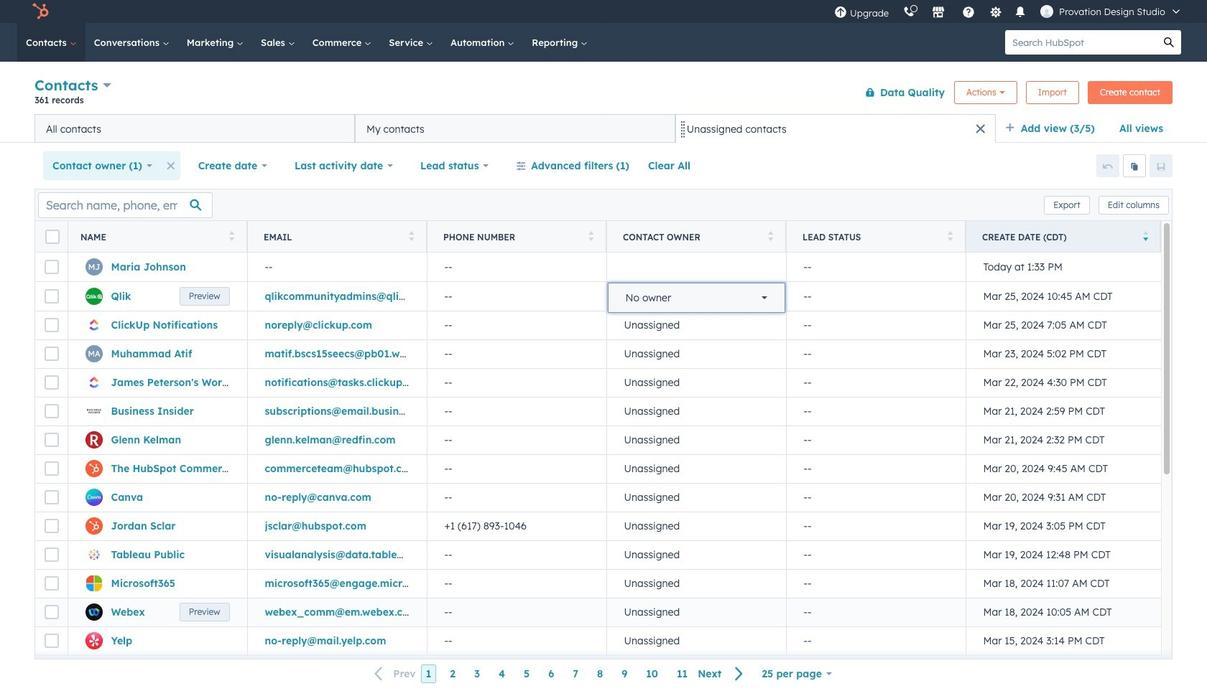 Task type: describe. For each thing, give the bounding box(es) containing it.
3 press to sort. element from the left
[[588, 231, 593, 243]]

pagination navigation
[[366, 665, 752, 684]]

descending sort. press to sort ascending. image
[[1143, 231, 1148, 241]]

2 press to sort. image from the left
[[768, 231, 773, 241]]

2 press to sort. element from the left
[[408, 231, 414, 243]]

descending sort. press to sort ascending. element
[[1143, 231, 1148, 243]]

1 press to sort. image from the left
[[408, 231, 414, 241]]

1 press to sort. image from the left
[[229, 231, 234, 241]]

2 press to sort. image from the left
[[588, 231, 593, 241]]

james peterson image
[[1040, 5, 1053, 18]]



Task type: vqa. For each thing, say whether or not it's contained in the screenshot.
first Press to sort. element from the left
yes



Task type: locate. For each thing, give the bounding box(es) containing it.
4 press to sort. element from the left
[[768, 231, 773, 243]]

3 press to sort. image from the left
[[947, 231, 953, 241]]

1 press to sort. element from the left
[[229, 231, 234, 243]]

2 horizontal spatial press to sort. image
[[947, 231, 953, 241]]

press to sort. element
[[229, 231, 234, 243], [408, 231, 414, 243], [588, 231, 593, 243], [768, 231, 773, 243], [947, 231, 953, 243]]

press to sort. image
[[229, 231, 234, 241], [588, 231, 593, 241], [947, 231, 953, 241]]

0 horizontal spatial press to sort. image
[[408, 231, 414, 241]]

Search name, phone, email addresses, or company search field
[[38, 192, 213, 218]]

0 horizontal spatial press to sort. image
[[229, 231, 234, 241]]

marketplaces image
[[932, 6, 945, 19]]

menu
[[827, 0, 1190, 23]]

1 horizontal spatial press to sort. image
[[588, 231, 593, 241]]

5 press to sort. element from the left
[[947, 231, 953, 243]]

press to sort. image
[[408, 231, 414, 241], [768, 231, 773, 241]]

Search HubSpot search field
[[1005, 30, 1157, 55]]

banner
[[34, 74, 1173, 114]]

1 horizontal spatial press to sort. image
[[768, 231, 773, 241]]



